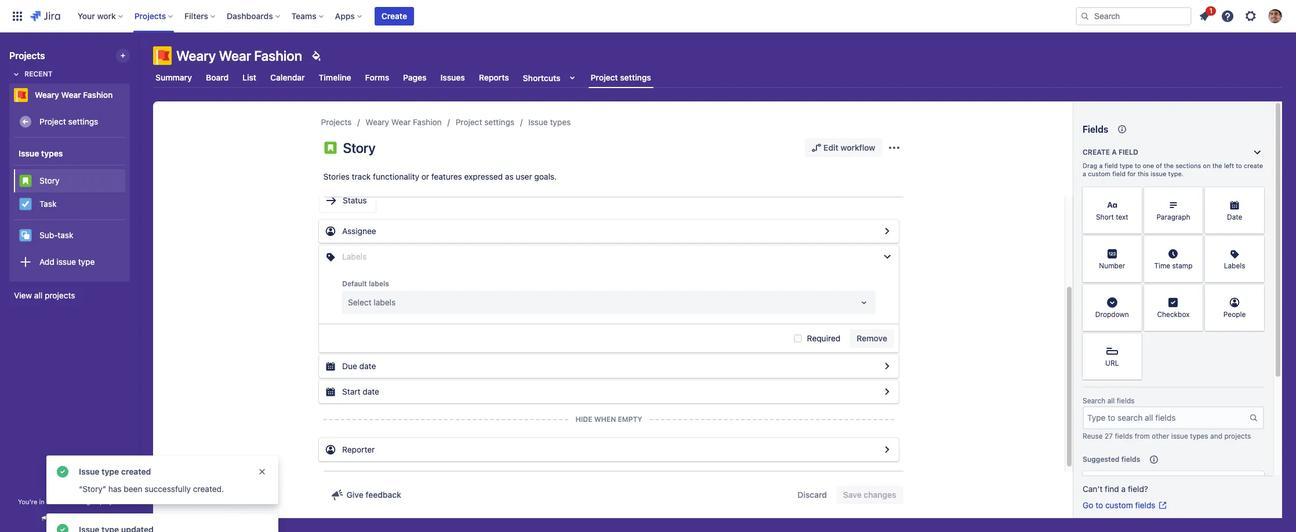 Task type: locate. For each thing, give the bounding box(es) containing it.
or
[[421, 172, 429, 182]]

2 group from the top
[[14, 165, 125, 219]]

number
[[1099, 262, 1125, 271]]

team-
[[52, 498, 70, 506]]

0 horizontal spatial issue
[[57, 257, 76, 267]]

field down create a field
[[1105, 162, 1118, 169]]

other
[[1152, 432, 1169, 441]]

weary wear fashion
[[176, 48, 302, 64], [35, 90, 113, 100], [366, 117, 442, 127]]

success image
[[56, 465, 70, 479]]

of
[[1156, 162, 1162, 169]]

your
[[78, 11, 95, 21]]

labels right select
[[374, 298, 396, 307]]

projects right and
[[1225, 432, 1251, 441]]

story up task
[[39, 176, 59, 185]]

date inside start date button
[[363, 387, 379, 397]]

your work
[[78, 11, 116, 21]]

task
[[39, 199, 57, 209]]

1 vertical spatial weary
[[35, 90, 59, 100]]

type inside drag a field type to one of the sections on the left to create a custom field for this issue type.
[[1120, 162, 1133, 169]]

list
[[243, 72, 256, 82]]

1 horizontal spatial issue types
[[528, 117, 571, 127]]

2 horizontal spatial project
[[591, 72, 618, 82]]

open image
[[857, 296, 871, 310]]

sub-
[[39, 230, 58, 240]]

0 vertical spatial issue
[[528, 117, 548, 127]]

0 vertical spatial all
[[34, 291, 43, 300]]

2 vertical spatial fashion
[[413, 117, 442, 127]]

a right find
[[1121, 484, 1126, 494]]

1 vertical spatial type
[[78, 257, 95, 267]]

types inside group
[[41, 148, 63, 158]]

project
[[100, 498, 121, 506]]

date inside due date button
[[359, 361, 376, 371]]

1 horizontal spatial weary
[[176, 48, 216, 64]]

weary wear fashion link
[[9, 84, 125, 107], [366, 115, 442, 129]]

labels down assignee
[[342, 252, 367, 262]]

teams button
[[288, 7, 328, 25]]

1 horizontal spatial create
[[1083, 148, 1110, 157]]

projects
[[134, 11, 166, 21], [9, 50, 45, 61], [321, 117, 352, 127]]

0 vertical spatial projects
[[45, 291, 75, 300]]

2 horizontal spatial project settings
[[591, 72, 651, 82]]

banner containing your work
[[0, 0, 1296, 32]]

give feedback down reporter
[[347, 490, 401, 500]]

2 horizontal spatial type
[[1120, 162, 1133, 169]]

2 vertical spatial weary wear fashion
[[366, 117, 442, 127]]

2 vertical spatial type
[[102, 467, 119, 477]]

a right drag
[[1099, 162, 1103, 169]]

2 horizontal spatial weary
[[366, 117, 389, 127]]

0 vertical spatial labels
[[369, 280, 389, 288]]

0 horizontal spatial feedback
[[68, 514, 99, 523]]

banner
[[0, 0, 1296, 32]]

1 vertical spatial feedback
[[68, 514, 99, 523]]

0 vertical spatial create
[[382, 11, 407, 21]]

more information image down stamp
[[1188, 286, 1202, 300]]

more information image for checkbox
[[1188, 286, 1202, 300]]

1 vertical spatial field
[[1105, 162, 1118, 169]]

issue inside button
[[57, 257, 76, 267]]

date
[[1227, 213, 1243, 222]]

issue types for issue types link
[[528, 117, 571, 127]]

type up for
[[1120, 162, 1133, 169]]

0 horizontal spatial project
[[39, 116, 66, 126]]

1 vertical spatial issue
[[19, 148, 39, 158]]

drag
[[1083, 162, 1097, 169]]

give feedback down you're in a team-managed project
[[51, 514, 99, 523]]

labels up the select labels
[[369, 280, 389, 288]]

1 horizontal spatial issue
[[79, 467, 99, 477]]

0 horizontal spatial wear
[[61, 90, 81, 100]]

the
[[1164, 162, 1174, 169], [1213, 162, 1222, 169]]

2 open field configuration image from the top
[[880, 385, 894, 399]]

1 vertical spatial story
[[39, 176, 59, 185]]

more information about the fields image
[[1115, 122, 1129, 136]]

board link
[[204, 67, 231, 88]]

remove
[[857, 333, 887, 343]]

sidebar navigation image
[[126, 46, 152, 70]]

to right the left
[[1236, 162, 1242, 169]]

fields
[[1083, 124, 1109, 135]]

"story" has been successfully created.
[[79, 484, 224, 494]]

sub-task link
[[14, 224, 125, 247]]

start
[[342, 387, 360, 397]]

0 horizontal spatial story
[[39, 176, 59, 185]]

reuse
[[1083, 432, 1103, 441]]

weary wear fashion link down pages link
[[366, 115, 442, 129]]

search image
[[1081, 11, 1090, 21]]

issue
[[1151, 170, 1167, 177], [57, 257, 76, 267], [1171, 432, 1188, 441]]

group
[[14, 138, 125, 281], [14, 165, 125, 219]]

status
[[343, 195, 367, 205]]

1 vertical spatial more information image
[[1127, 237, 1141, 251]]

labels for select labels
[[374, 298, 396, 307]]

pages link
[[401, 67, 429, 88]]

2 horizontal spatial settings
[[620, 72, 651, 82]]

1 vertical spatial types
[[41, 148, 63, 158]]

projects right work
[[134, 11, 166, 21]]

all for search
[[1108, 397, 1115, 405]]

date right due
[[359, 361, 376, 371]]

project settings inside tab list
[[591, 72, 651, 82]]

issue up "story"
[[79, 467, 99, 477]]

1 vertical spatial labels
[[374, 298, 396, 307]]

1 vertical spatial weary wear fashion
[[35, 90, 113, 100]]

issue right other
[[1171, 432, 1188, 441]]

0 vertical spatial open field configuration image
[[880, 224, 894, 238]]

field left for
[[1112, 170, 1126, 177]]

give feedback button down you're in a team-managed project
[[33, 509, 106, 528]]

1 open field configuration image from the top
[[880, 224, 894, 238]]

all inside view all projects link
[[34, 291, 43, 300]]

project right the shortcuts dropdown button
[[591, 72, 618, 82]]

fields right 27
[[1115, 432, 1133, 441]]

1 horizontal spatial project
[[456, 117, 482, 127]]

2 vertical spatial wear
[[391, 117, 411, 127]]

1 vertical spatial give feedback
[[51, 514, 99, 523]]

short text
[[1096, 213, 1128, 222]]

0 horizontal spatial give feedback button
[[33, 509, 106, 528]]

and
[[1210, 432, 1223, 441]]

types up story link
[[41, 148, 63, 158]]

open field configuration image
[[880, 360, 894, 374]]

due
[[342, 361, 357, 371]]

0 horizontal spatial projects
[[9, 50, 45, 61]]

1 vertical spatial custom
[[1105, 501, 1133, 510]]

0 horizontal spatial fashion
[[83, 90, 113, 100]]

2 the from the left
[[1213, 162, 1222, 169]]

0 horizontal spatial types
[[41, 148, 63, 158]]

all right view
[[34, 291, 43, 300]]

1 horizontal spatial fashion
[[254, 48, 302, 64]]

stamp
[[1172, 262, 1193, 271]]

summary link
[[153, 67, 194, 88]]

jira image
[[30, 9, 60, 23], [30, 9, 60, 23]]

custom down drag
[[1088, 170, 1111, 177]]

issue down of
[[1151, 170, 1167, 177]]

task link
[[14, 193, 125, 216]]

give down reporter
[[347, 490, 364, 500]]

date for start date
[[363, 387, 379, 397]]

issue types for group containing issue types
[[19, 148, 63, 158]]

issues
[[441, 72, 465, 82]]

2 horizontal spatial projects
[[321, 117, 352, 127]]

can't find a field?
[[1083, 484, 1148, 494]]

field up for
[[1119, 148, 1138, 157]]

give feedback for the right give feedback button
[[347, 490, 401, 500]]

types
[[550, 117, 571, 127], [41, 148, 63, 158], [1190, 432, 1208, 441]]

2 vertical spatial types
[[1190, 432, 1208, 441]]

1 horizontal spatial projects
[[134, 11, 166, 21]]

issue types up story link
[[19, 148, 63, 158]]

type
[[1120, 162, 1133, 169], [78, 257, 95, 267], [102, 467, 119, 477]]

type.
[[1168, 170, 1184, 177]]

close field configuration image
[[880, 250, 894, 264]]

open field configuration image inside start date button
[[880, 385, 894, 399]]

2 vertical spatial open field configuration image
[[880, 443, 894, 457]]

edit
[[824, 143, 839, 153]]

0 vertical spatial story
[[343, 140, 375, 156]]

custom down can't find a field?
[[1105, 501, 1133, 510]]

0 vertical spatial issue types
[[528, 117, 571, 127]]

the right of
[[1164, 162, 1174, 169]]

projects down add issue type
[[45, 291, 75, 300]]

wear
[[219, 48, 251, 64], [61, 90, 81, 100], [391, 117, 411, 127]]

fields left the this link will be opened in a new tab image on the right bottom of page
[[1135, 501, 1156, 510]]

date for due date
[[359, 361, 376, 371]]

all
[[34, 291, 43, 300], [1108, 397, 1115, 405]]

1 vertical spatial projects
[[1225, 432, 1251, 441]]

summary
[[155, 72, 192, 82]]

add issue type image
[[19, 255, 32, 269]]

paragraph
[[1157, 213, 1190, 222]]

types left and
[[1190, 432, 1208, 441]]

Search field
[[1076, 7, 1192, 25]]

0 horizontal spatial weary wear fashion
[[35, 90, 113, 100]]

settings image
[[1244, 9, 1258, 23]]

issues link
[[438, 67, 467, 88]]

1 vertical spatial weary wear fashion link
[[366, 115, 442, 129]]

create up drag
[[1083, 148, 1110, 157]]

field for create
[[1119, 148, 1138, 157]]

projects inside popup button
[[134, 11, 166, 21]]

to right go
[[1096, 501, 1103, 510]]

0 vertical spatial give
[[347, 490, 364, 500]]

date right start
[[363, 387, 379, 397]]

tab list
[[146, 67, 1289, 88]]

1 horizontal spatial labels
[[1224, 262, 1246, 271]]

all right search
[[1108, 397, 1115, 405]]

1 horizontal spatial give feedback
[[347, 490, 401, 500]]

time
[[1154, 262, 1171, 271]]

issue inside group
[[19, 148, 39, 158]]

hide
[[576, 415, 592, 424]]

feedback down managed
[[68, 514, 99, 523]]

open field configuration image inside reporter button
[[880, 443, 894, 457]]

1 horizontal spatial all
[[1108, 397, 1115, 405]]

0 vertical spatial weary wear fashion link
[[9, 84, 125, 107]]

project down issues link
[[456, 117, 482, 127]]

group containing story
[[14, 165, 125, 219]]

2 horizontal spatial weary wear fashion
[[366, 117, 442, 127]]

issue up story link
[[19, 148, 39, 158]]

1 group from the top
[[14, 138, 125, 281]]

types down the shortcuts dropdown button
[[550, 117, 571, 127]]

notifications image
[[1198, 9, 1212, 23]]

stories
[[323, 172, 350, 182]]

to up this
[[1135, 162, 1141, 169]]

date
[[359, 361, 376, 371], [363, 387, 379, 397]]

fashion left add to starred icon
[[83, 90, 113, 100]]

default
[[342, 280, 367, 288]]

1 horizontal spatial story
[[343, 140, 375, 156]]

0 horizontal spatial create
[[382, 11, 407, 21]]

project
[[591, 72, 618, 82], [39, 116, 66, 126], [456, 117, 482, 127]]

calendar link
[[268, 67, 307, 88]]

give feedback button down reporter
[[323, 486, 408, 505]]

weary wear fashion down recent
[[35, 90, 113, 100]]

create inside button
[[382, 11, 407, 21]]

collapse recent projects image
[[9, 67, 23, 81]]

been
[[124, 484, 142, 494]]

custom inside drag a field type to one of the sections on the left to create a custom field for this issue type.
[[1088, 170, 1111, 177]]

0 vertical spatial types
[[550, 117, 571, 127]]

a down drag
[[1083, 170, 1086, 177]]

issue types inside group
[[19, 148, 63, 158]]

fashion down pages link
[[413, 117, 442, 127]]

0 vertical spatial wear
[[219, 48, 251, 64]]

board
[[206, 72, 229, 82]]

0 vertical spatial custom
[[1088, 170, 1111, 177]]

1 horizontal spatial issue
[[1151, 170, 1167, 177]]

projects link
[[321, 115, 352, 129]]

labels up people
[[1224, 262, 1246, 271]]

2 horizontal spatial issue
[[528, 117, 548, 127]]

can't
[[1083, 484, 1103, 494]]

feedback down reporter
[[366, 490, 401, 500]]

weary right the projects link
[[366, 117, 389, 127]]

work
[[97, 11, 116, 21]]

more information image
[[1127, 188, 1141, 202], [1249, 188, 1263, 202], [1188, 237, 1202, 251], [1249, 237, 1263, 251], [1127, 286, 1141, 300], [1249, 286, 1263, 300]]

custom inside go to custom fields link
[[1105, 501, 1133, 510]]

discard button
[[791, 486, 834, 505]]

more information image for labels
[[1249, 237, 1263, 251]]

open field configuration image
[[880, 224, 894, 238], [880, 385, 894, 399], [880, 443, 894, 457]]

weary up board
[[176, 48, 216, 64]]

0 vertical spatial type
[[1120, 162, 1133, 169]]

1 vertical spatial give
[[51, 514, 66, 523]]

0 vertical spatial date
[[359, 361, 376, 371]]

1 horizontal spatial type
[[102, 467, 119, 477]]

0 vertical spatial projects
[[134, 11, 166, 21]]

success image
[[56, 523, 70, 532]]

0 horizontal spatial the
[[1164, 162, 1174, 169]]

1 horizontal spatial types
[[550, 117, 571, 127]]

projects up recent
[[9, 50, 45, 61]]

2 vertical spatial more information image
[[1188, 286, 1202, 300]]

give down team-
[[51, 514, 66, 523]]

0 vertical spatial give feedback button
[[323, 486, 408, 505]]

more information image
[[1188, 188, 1202, 202], [1127, 237, 1141, 251], [1188, 286, 1202, 300]]

more information image down sections
[[1188, 188, 1202, 202]]

story up track
[[343, 140, 375, 156]]

issue for group containing issue types
[[19, 148, 39, 158]]

text
[[1116, 213, 1128, 222]]

3 open field configuration image from the top
[[880, 443, 894, 457]]

more information image down text
[[1127, 237, 1141, 251]]

0 horizontal spatial all
[[34, 291, 43, 300]]

open field configuration image for assignee
[[880, 224, 894, 238]]

weary wear fashion link down recent
[[9, 84, 125, 107]]

one
[[1143, 162, 1154, 169]]

1 horizontal spatial the
[[1213, 162, 1222, 169]]

project settings link down reports link
[[456, 115, 514, 129]]

issue types down the shortcuts dropdown button
[[528, 117, 571, 127]]

create button
[[375, 7, 414, 25]]

open field configuration image for reporter
[[880, 443, 894, 457]]

0 horizontal spatial issue
[[19, 148, 39, 158]]

1 horizontal spatial wear
[[219, 48, 251, 64]]

weary
[[176, 48, 216, 64], [35, 90, 59, 100], [366, 117, 389, 127]]

open field configuration image inside assignee button
[[880, 224, 894, 238]]

project down recent
[[39, 116, 66, 126]]

1 the from the left
[[1164, 162, 1174, 169]]

time stamp
[[1154, 262, 1193, 271]]

0 horizontal spatial type
[[78, 257, 95, 267]]

project settings link down recent
[[14, 110, 125, 133]]

open field configuration image for start date
[[880, 385, 894, 399]]

0 vertical spatial field
[[1119, 148, 1138, 157]]

fashion up calendar
[[254, 48, 302, 64]]

projects up issue type icon
[[321, 117, 352, 127]]

issue inside drag a field type to one of the sections on the left to create a custom field for this issue type.
[[1151, 170, 1167, 177]]

go to custom fields
[[1083, 501, 1156, 510]]

view all projects
[[14, 291, 75, 300]]

weary wear fashion down pages link
[[366, 117, 442, 127]]

when
[[594, 415, 616, 424]]

shortcuts
[[523, 73, 561, 83]]

the right on
[[1213, 162, 1222, 169]]

weary wear fashion up list
[[176, 48, 302, 64]]

shortcuts button
[[521, 67, 581, 88]]

create
[[382, 11, 407, 21], [1083, 148, 1110, 157]]

1 horizontal spatial weary wear fashion link
[[366, 115, 442, 129]]

1 horizontal spatial feedback
[[366, 490, 401, 500]]

add
[[39, 257, 54, 267]]

type up has on the bottom
[[102, 467, 119, 477]]

2 vertical spatial weary
[[366, 117, 389, 127]]

weary down recent
[[35, 90, 59, 100]]

on
[[1203, 162, 1211, 169]]

issue down shortcuts
[[528, 117, 548, 127]]

type down sub-task link
[[78, 257, 95, 267]]

create right apps dropdown button
[[382, 11, 407, 21]]

give
[[347, 490, 364, 500], [51, 514, 66, 523]]

group containing issue types
[[14, 138, 125, 281]]

issue right add
[[57, 257, 76, 267]]

0 vertical spatial issue
[[1151, 170, 1167, 177]]

required
[[807, 333, 841, 343]]

created
[[121, 467, 151, 477]]

field
[[1119, 148, 1138, 157], [1105, 162, 1118, 169], [1112, 170, 1126, 177]]

select labels
[[348, 298, 396, 307]]



Task type: vqa. For each thing, say whether or not it's contained in the screenshot.


Task type: describe. For each thing, give the bounding box(es) containing it.
calendar
[[270, 72, 305, 82]]

discard
[[798, 490, 827, 500]]

1 vertical spatial fashion
[[83, 90, 113, 100]]

user
[[516, 172, 532, 182]]

assignee
[[342, 226, 376, 236]]

more information about the suggested fields image
[[1147, 453, 1161, 467]]

2 horizontal spatial fashion
[[413, 117, 442, 127]]

start date button
[[319, 380, 899, 404]]

create for create a field
[[1083, 148, 1110, 157]]

more information image for short text
[[1127, 188, 1141, 202]]

managed
[[70, 498, 98, 506]]

field?
[[1128, 484, 1148, 494]]

teams
[[292, 11, 316, 21]]

Default labels text field
[[348, 297, 350, 309]]

go to custom fields link
[[1083, 500, 1167, 512]]

stories track functionality or features expressed as user goals.
[[323, 172, 557, 182]]

0 horizontal spatial labels
[[342, 252, 367, 262]]

0 vertical spatial weary wear fashion
[[176, 48, 302, 64]]

projects for the projects link
[[321, 117, 352, 127]]

Type to search all fields text field
[[1084, 408, 1249, 429]]

2 horizontal spatial wear
[[391, 117, 411, 127]]

add issue type button
[[14, 251, 125, 274]]

0 horizontal spatial to
[[1096, 501, 1103, 510]]

27
[[1105, 432, 1113, 441]]

sub-task
[[39, 230, 73, 240]]

add to starred image
[[126, 88, 140, 102]]

primary element
[[7, 0, 1076, 32]]

select
[[348, 298, 372, 307]]

view all projects link
[[9, 285, 130, 306]]

edit workflow
[[824, 143, 875, 153]]

created.
[[193, 484, 224, 494]]

due date
[[342, 361, 376, 371]]

2 horizontal spatial types
[[1190, 432, 1208, 441]]

has
[[108, 484, 122, 494]]

go
[[1083, 501, 1094, 510]]

empty
[[618, 415, 642, 424]]

labels for default labels
[[369, 280, 389, 288]]

dashboards button
[[223, 7, 285, 25]]

checkbox
[[1157, 311, 1190, 319]]

1 horizontal spatial give
[[347, 490, 364, 500]]

1
[[1210, 6, 1213, 15]]

features
[[431, 172, 462, 182]]

hide when empty
[[576, 415, 642, 424]]

1 horizontal spatial to
[[1135, 162, 1141, 169]]

default labels
[[342, 280, 389, 288]]

people
[[1224, 311, 1246, 319]]

short
[[1096, 213, 1114, 222]]

fields right search
[[1117, 397, 1135, 405]]

for
[[1128, 170, 1136, 177]]

create project image
[[118, 51, 128, 60]]

suggested fields
[[1083, 455, 1140, 464]]

more information image for number
[[1127, 237, 1141, 251]]

2 vertical spatial issue
[[79, 467, 99, 477]]

2 vertical spatial field
[[1112, 170, 1126, 177]]

a down more information about the fields image
[[1112, 148, 1117, 157]]

task
[[58, 230, 73, 240]]

pages
[[403, 72, 427, 82]]

issue type icon image
[[323, 141, 337, 155]]

drag a field type to one of the sections on the left to create a custom field for this issue type.
[[1083, 162, 1263, 177]]

timeline
[[319, 72, 351, 82]]

more information image for time stamp
[[1188, 237, 1202, 251]]

give feedback for give feedback button to the bottom
[[51, 514, 99, 523]]

1 horizontal spatial projects
[[1225, 432, 1251, 441]]

settings inside tab list
[[620, 72, 651, 82]]

due date button
[[319, 355, 899, 378]]

more information image for dropdown
[[1127, 286, 1141, 300]]

dismiss image
[[258, 467, 267, 477]]

0 horizontal spatial give
[[51, 514, 66, 523]]

more information image for date
[[1249, 188, 1263, 202]]

dropdown
[[1095, 311, 1129, 319]]

create
[[1244, 162, 1263, 169]]

1 vertical spatial give feedback button
[[33, 509, 106, 528]]

workflow
[[841, 143, 875, 153]]

appswitcher icon image
[[10, 9, 24, 23]]

0 vertical spatial fashion
[[254, 48, 302, 64]]

projects button
[[131, 7, 178, 25]]

apps
[[335, 11, 355, 21]]

left
[[1224, 162, 1234, 169]]

type inside button
[[78, 257, 95, 267]]

more options image
[[887, 141, 901, 155]]

more information image for people
[[1249, 286, 1263, 300]]

1 horizontal spatial project settings
[[456, 117, 514, 127]]

field for drag
[[1105, 162, 1118, 169]]

add issue type
[[39, 257, 95, 267]]

1 horizontal spatial project settings link
[[456, 115, 514, 129]]

"story"
[[79, 484, 106, 494]]

types for group containing issue types
[[41, 148, 63, 158]]

2 horizontal spatial to
[[1236, 162, 1242, 169]]

0 horizontal spatial projects
[[45, 291, 75, 300]]

a right 'in'
[[46, 498, 50, 506]]

1 horizontal spatial settings
[[484, 117, 514, 127]]

tab list containing project settings
[[146, 67, 1289, 88]]

all for view
[[34, 291, 43, 300]]

functionality
[[373, 172, 419, 182]]

issue for issue types link
[[528, 117, 548, 127]]

from
[[1135, 432, 1150, 441]]

recent
[[24, 70, 53, 78]]

you're
[[18, 498, 37, 506]]

fields left more information about the suggested fields icon
[[1122, 455, 1140, 464]]

0 horizontal spatial weary
[[35, 90, 59, 100]]

help image
[[1221, 9, 1235, 23]]

0 horizontal spatial project settings link
[[14, 110, 125, 133]]

goals.
[[534, 172, 557, 182]]

this link will be opened in a new tab image
[[1158, 501, 1167, 510]]

reports link
[[477, 67, 511, 88]]

suggested
[[1083, 455, 1120, 464]]

1 vertical spatial wear
[[61, 90, 81, 100]]

apps button
[[332, 7, 366, 25]]

0 horizontal spatial weary wear fashion link
[[9, 84, 125, 107]]

set background color image
[[309, 49, 323, 63]]

0 horizontal spatial project settings
[[39, 116, 98, 126]]

you're in a team-managed project
[[18, 498, 121, 506]]

url
[[1105, 359, 1119, 368]]

timeline link
[[316, 67, 354, 88]]

create for create
[[382, 11, 407, 21]]

fields inside go to custom fields link
[[1135, 501, 1156, 510]]

successfully
[[145, 484, 191, 494]]

2 vertical spatial issue
[[1171, 432, 1188, 441]]

search
[[1083, 397, 1106, 405]]

projects for projects popup button
[[134, 11, 166, 21]]

as
[[505, 172, 514, 182]]

your work button
[[74, 7, 127, 25]]

types for issue types link
[[550, 117, 571, 127]]

0 horizontal spatial settings
[[68, 116, 98, 126]]

more information image for paragraph
[[1188, 188, 1202, 202]]

view
[[14, 291, 32, 300]]

reporter
[[342, 445, 375, 455]]

remove button
[[850, 329, 894, 348]]

1 horizontal spatial give feedback button
[[323, 486, 408, 505]]

start date
[[342, 387, 379, 397]]

expressed
[[464, 172, 503, 182]]

your profile and settings image
[[1268, 9, 1282, 23]]



